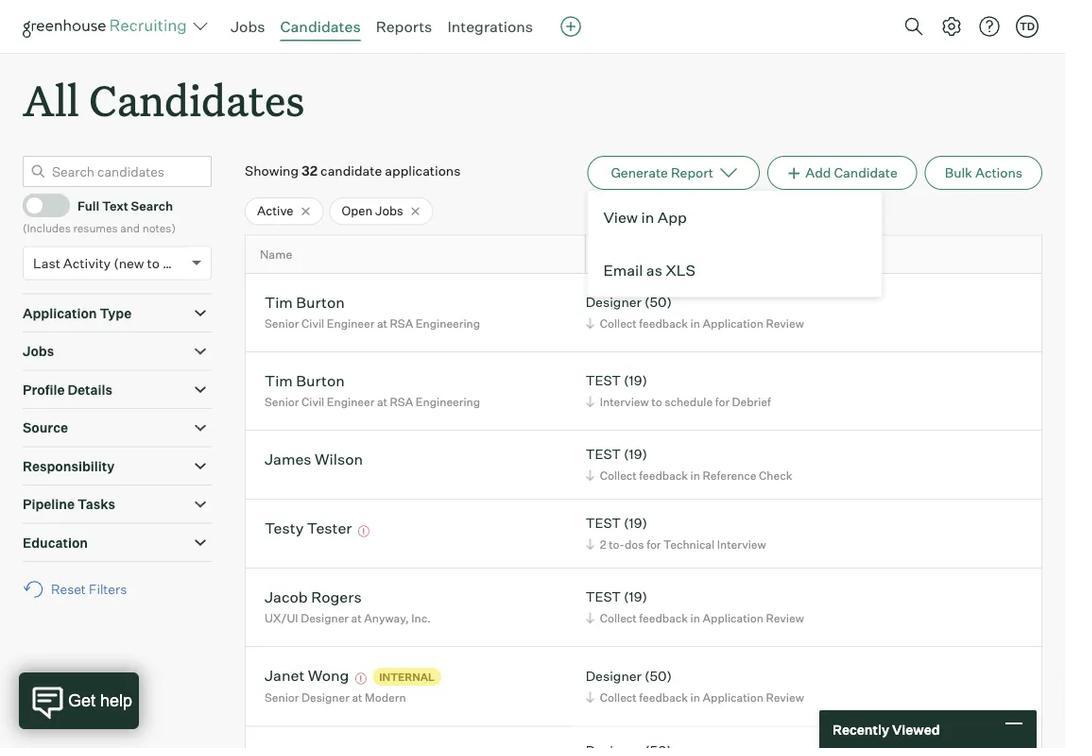 Task type: vqa. For each thing, say whether or not it's contained in the screenshot.
senior civil engineer
no



Task type: describe. For each thing, give the bounding box(es) containing it.
modern
[[365, 691, 406, 705]]

3 senior from the top
[[265, 691, 299, 705]]

collect feedback in application review link for burton
[[583, 314, 809, 332]]

Search candidates field
[[23, 156, 212, 187]]

test (19) collect feedback in application review
[[586, 589, 804, 625]]

(new
[[114, 255, 144, 271]]

collect feedback in reference check link
[[583, 467, 797, 485]]

old)
[[163, 255, 187, 271]]

tim burton link for designer (50)
[[265, 293, 345, 314]]

james wilson link
[[265, 450, 363, 471]]

in inside test (19) collect feedback in application review
[[691, 611, 700, 625]]

email
[[603, 261, 643, 280]]

wong
[[308, 666, 349, 685]]

active
[[257, 203, 293, 219]]

interview inside test (19) interview to schedule for debrief
[[600, 395, 649, 409]]

bulk actions
[[945, 165, 1023, 181]]

collect inside test (19) collect feedback in reference check
[[600, 469, 637, 483]]

dos
[[625, 538, 644, 552]]

recently viewed
[[833, 721, 940, 738]]

collect inside test (19) collect feedback in application review
[[600, 611, 637, 625]]

integrations
[[447, 17, 533, 36]]

(19) for jacob rogers
[[624, 589, 647, 606]]

app
[[658, 208, 687, 227]]

tim for designer (50)
[[265, 293, 293, 312]]

1 collect from the top
[[600, 316, 637, 331]]

(19) inside test (19) collect feedback in reference check
[[624, 446, 647, 463]]

engineering for designer (50)
[[416, 316, 480, 331]]

feedback inside test (19) collect feedback in reference check
[[639, 469, 688, 483]]

responsibility
[[23, 458, 115, 475]]

last activity (new to old) option
[[33, 255, 187, 271]]

view
[[603, 208, 638, 227]]

tim for test (19)
[[265, 371, 293, 390]]

test (19) 2 to-dos for technical interview
[[586, 515, 766, 552]]

showing
[[245, 163, 299, 179]]

tasks
[[78, 496, 115, 513]]

td button
[[1012, 11, 1043, 42]]

burton for test (19)
[[296, 371, 345, 390]]

actions
[[975, 165, 1023, 181]]

wilson
[[315, 450, 363, 469]]

and
[[120, 221, 140, 235]]

text
[[102, 198, 128, 213]]

add candidate
[[806, 165, 898, 181]]

rsa for designer (50)
[[390, 316, 413, 331]]

review for senior designer at modern
[[766, 690, 804, 705]]

greenhouse recruiting image
[[23, 15, 193, 38]]

janet wong has been in application review for more than 5 days image
[[352, 674, 369, 685]]

notes)
[[142, 221, 176, 235]]

generate report
[[611, 165, 714, 181]]

in down test (19) collect feedback in application review
[[691, 690, 700, 705]]

td
[[1020, 20, 1035, 33]]

test (19) interview to schedule for debrief
[[586, 373, 771, 409]]

reports
[[376, 17, 432, 36]]

test for testy tester
[[586, 515, 621, 532]]

testy tester has been in technical interview for more than 14 days image
[[355, 526, 372, 538]]

search image
[[903, 15, 925, 38]]

recently
[[833, 721, 890, 738]]

configure image
[[941, 15, 963, 38]]

testy tester link
[[265, 519, 352, 540]]

search
[[131, 198, 173, 213]]

source
[[23, 420, 68, 436]]

janet wong link
[[265, 666, 349, 688]]

test inside test (19) collect feedback in reference check
[[586, 446, 621, 463]]

add candidate link
[[768, 156, 918, 190]]

last activity (new to old)
[[33, 255, 187, 271]]

jacob rogers link
[[265, 588, 362, 609]]

to for schedule
[[652, 395, 662, 409]]

checkmark image
[[31, 198, 45, 211]]

test (19) collect feedback in reference check
[[586, 446, 792, 483]]

td button
[[1016, 15, 1039, 38]]

designer (50) collect feedback in application review for senior designer at modern
[[586, 668, 804, 705]]

tim burton senior civil engineer at rsa engineering for designer (50)
[[265, 293, 480, 331]]

activity
[[63, 255, 111, 271]]

1 horizontal spatial jobs
[[231, 17, 265, 36]]

reports link
[[376, 17, 432, 36]]

reference
[[703, 469, 757, 483]]

0 vertical spatial candidates
[[280, 17, 361, 36]]

1 vertical spatial candidates
[[89, 72, 305, 128]]

technical
[[664, 538, 715, 552]]

type
[[100, 305, 132, 322]]

view in app link
[[588, 191, 881, 244]]

james wilson
[[265, 450, 363, 469]]

2 to-dos for technical interview link
[[583, 536, 771, 554]]

rsa for test (19)
[[390, 395, 413, 409]]

candidate
[[321, 163, 382, 179]]

engineering for test (19)
[[416, 395, 480, 409]]

engineer for designer (50)
[[327, 316, 375, 331]]

open
[[342, 203, 373, 219]]

(19) for testy tester
[[624, 515, 647, 532]]

civil for designer (50)
[[302, 316, 324, 331]]

testy tester
[[265, 519, 352, 538]]

1 vertical spatial jobs
[[375, 203, 403, 219]]

all candidates
[[23, 72, 305, 128]]

candidate
[[834, 165, 898, 181]]

to-
[[609, 538, 625, 552]]

tim burton link for test (19)
[[265, 371, 345, 393]]

jobs link
[[231, 17, 265, 36]]

check
[[759, 469, 792, 483]]

bulk
[[945, 165, 973, 181]]

civil for test (19)
[[302, 395, 324, 409]]

all
[[23, 72, 79, 128]]

janet wong
[[265, 666, 349, 685]]

for for testy tester
[[647, 538, 661, 552]]

interview inside test (19) 2 to-dos for technical interview
[[717, 538, 766, 552]]

pipeline tasks
[[23, 496, 115, 513]]

inc.
[[411, 611, 431, 625]]

resumes
[[73, 221, 118, 235]]

candidates link
[[280, 17, 361, 36]]

profile
[[23, 382, 65, 398]]

test for jacob rogers
[[586, 589, 621, 606]]

tim burton senior civil engineer at rsa engineering for test (19)
[[265, 371, 480, 409]]

application type
[[23, 305, 132, 322]]

add
[[806, 165, 831, 181]]

last
[[33, 255, 60, 271]]

feedback inside test (19) collect feedback in application review
[[639, 611, 688, 625]]



Task type: locate. For each thing, give the bounding box(es) containing it.
at inside jacob rogers ux/ui designer at anyway, inc.
[[351, 611, 362, 625]]

showing 32 candidate applications
[[245, 163, 461, 179]]

1 senior from the top
[[265, 316, 299, 331]]

0 vertical spatial tim burton senior civil engineer at rsa engineering
[[265, 293, 480, 331]]

2 collect from the top
[[600, 469, 637, 483]]

(50) down test (19) collect feedback in application review
[[645, 668, 672, 685]]

1 vertical spatial tim
[[265, 371, 293, 390]]

2 burton from the top
[[296, 371, 345, 390]]

4 collect from the top
[[600, 690, 637, 705]]

2 test from the top
[[586, 446, 621, 463]]

collect feedback in application review link
[[583, 314, 809, 332], [583, 609, 809, 627], [583, 689, 809, 707]]

filters
[[89, 582, 127, 598]]

for
[[715, 395, 730, 409], [647, 538, 661, 552]]

pipeline
[[23, 496, 75, 513]]

reset filters
[[51, 582, 127, 598]]

2 engineering from the top
[[416, 395, 480, 409]]

2 vertical spatial review
[[766, 690, 804, 705]]

in down xls
[[691, 316, 700, 331]]

1 vertical spatial burton
[[296, 371, 345, 390]]

jacob
[[265, 588, 308, 607]]

test up interview to schedule for debrief link
[[586, 373, 621, 389]]

janet
[[265, 666, 305, 685]]

for right dos
[[647, 538, 661, 552]]

2 engineer from the top
[[327, 395, 375, 409]]

1 review from the top
[[766, 316, 804, 331]]

full
[[78, 198, 99, 213]]

reset
[[51, 582, 86, 598]]

test up 2
[[586, 515, 621, 532]]

0 vertical spatial rsa
[[390, 316, 413, 331]]

senior for designer (50)
[[265, 316, 299, 331]]

1 designer (50) collect feedback in application review from the top
[[586, 294, 804, 331]]

0 horizontal spatial for
[[647, 538, 661, 552]]

generate report button
[[587, 156, 760, 190]]

senior up the james
[[265, 395, 299, 409]]

(50) down as
[[645, 294, 672, 311]]

engineer
[[327, 316, 375, 331], [327, 395, 375, 409]]

test inside test (19) interview to schedule for debrief
[[586, 373, 621, 389]]

(50) for senior civil engineer at rsa engineering
[[645, 294, 672, 311]]

1 vertical spatial collect feedback in application review link
[[583, 609, 809, 627]]

interview right technical
[[717, 538, 766, 552]]

4 feedback from the top
[[639, 690, 688, 705]]

32
[[302, 163, 318, 179]]

2 review from the top
[[766, 611, 804, 625]]

0 horizontal spatial to
[[147, 255, 160, 271]]

(19) up collect feedback in reference check link
[[624, 446, 647, 463]]

designer (50) collect feedback in application review down xls
[[586, 294, 804, 331]]

in inside test (19) collect feedback in reference check
[[691, 469, 700, 483]]

collect feedback in application review link down technical
[[583, 609, 809, 627]]

0 vertical spatial burton
[[296, 293, 345, 312]]

0 vertical spatial engineer
[[327, 316, 375, 331]]

3 (19) from the top
[[624, 515, 647, 532]]

2
[[600, 538, 606, 552]]

james
[[265, 450, 312, 469]]

2 (19) from the top
[[624, 446, 647, 463]]

candidate reports are now available! apply filters and select "view in app" element
[[587, 156, 760, 190]]

(19) inside test (19) interview to schedule for debrief
[[624, 373, 647, 389]]

tim
[[265, 293, 293, 312], [265, 371, 293, 390]]

generate
[[611, 165, 668, 181]]

1 vertical spatial engineering
[[416, 395, 480, 409]]

(50) for senior designer at modern
[[645, 668, 672, 685]]

2 tim burton senior civil engineer at rsa engineering from the top
[[265, 371, 480, 409]]

1 vertical spatial for
[[647, 538, 661, 552]]

3 collect from the top
[[600, 611, 637, 625]]

collect feedback in application review link for rogers
[[583, 609, 809, 627]]

for left debrief
[[715, 395, 730, 409]]

jobs left candidates link in the top left of the page
[[231, 17, 265, 36]]

1 vertical spatial designer (50) collect feedback in application review
[[586, 668, 804, 705]]

generate report menu
[[587, 190, 882, 298]]

(19) up dos
[[624, 515, 647, 532]]

designer (50) collect feedback in application review for senior civil engineer at rsa engineering
[[586, 294, 804, 331]]

jobs right the open
[[375, 203, 403, 219]]

2 vertical spatial senior
[[265, 691, 299, 705]]

tim burton link down name
[[265, 293, 345, 314]]

to left old)
[[147, 255, 160, 271]]

full text search (includes resumes and notes)
[[23, 198, 176, 235]]

0 vertical spatial tim
[[265, 293, 293, 312]]

candidates right jobs link
[[280, 17, 361, 36]]

2 tim burton link from the top
[[265, 371, 345, 393]]

engineering
[[416, 316, 480, 331], [416, 395, 480, 409]]

tim up the james
[[265, 371, 293, 390]]

tim down name
[[265, 293, 293, 312]]

0 vertical spatial to
[[147, 255, 160, 271]]

collect feedback in application review link down xls
[[583, 314, 809, 332]]

1 test from the top
[[586, 373, 621, 389]]

0 vertical spatial review
[[766, 316, 804, 331]]

test
[[586, 373, 621, 389], [586, 446, 621, 463], [586, 515, 621, 532], [586, 589, 621, 606]]

to for old)
[[147, 255, 160, 271]]

education
[[23, 535, 88, 551]]

(includes
[[23, 221, 71, 235]]

0 vertical spatial interview
[[600, 395, 649, 409]]

civil
[[302, 316, 324, 331], [302, 395, 324, 409]]

application inside test (19) collect feedback in application review
[[703, 611, 764, 625]]

anyway,
[[364, 611, 409, 625]]

2 rsa from the top
[[390, 395, 413, 409]]

1 tim burton link from the top
[[265, 293, 345, 314]]

senior designer at modern
[[265, 691, 406, 705]]

collect
[[600, 316, 637, 331], [600, 469, 637, 483], [600, 611, 637, 625], [600, 690, 637, 705]]

1 vertical spatial rsa
[[390, 395, 413, 409]]

applications
[[385, 163, 461, 179]]

2 vertical spatial jobs
[[23, 343, 54, 360]]

jobs up profile
[[23, 343, 54, 360]]

1 engineering from the top
[[416, 316, 480, 331]]

as
[[646, 261, 663, 280]]

(19) for tim burton
[[624, 373, 647, 389]]

1 civil from the top
[[302, 316, 324, 331]]

1 (50) from the top
[[645, 294, 672, 311]]

1 tim burton senior civil engineer at rsa engineering from the top
[[265, 293, 480, 331]]

(19) up interview to schedule for debrief link
[[624, 373, 647, 389]]

2 horizontal spatial jobs
[[375, 203, 403, 219]]

jacob rogers ux/ui designer at anyway, inc.
[[265, 588, 431, 625]]

(19) inside test (19) collect feedback in application review
[[624, 589, 647, 606]]

integrations link
[[447, 17, 533, 36]]

candidates down jobs link
[[89, 72, 305, 128]]

in down technical
[[691, 611, 700, 625]]

2 tim from the top
[[265, 371, 293, 390]]

test inside test (19) 2 to-dos for technical interview
[[586, 515, 621, 532]]

senior
[[265, 316, 299, 331], [265, 395, 299, 409], [265, 691, 299, 705]]

1 rsa from the top
[[390, 316, 413, 331]]

1 vertical spatial senior
[[265, 395, 299, 409]]

interview to schedule for debrief link
[[583, 393, 776, 411]]

viewed
[[892, 721, 940, 738]]

jobs
[[231, 17, 265, 36], [375, 203, 403, 219], [23, 343, 54, 360]]

collect feedback in application review link down test (19) collect feedback in application review
[[583, 689, 809, 707]]

burton for designer (50)
[[296, 293, 345, 312]]

3 feedback from the top
[[639, 611, 688, 625]]

in left reference
[[691, 469, 700, 483]]

(19) inside test (19) 2 to-dos for technical interview
[[624, 515, 647, 532]]

2 civil from the top
[[302, 395, 324, 409]]

in inside generate report menu
[[641, 208, 654, 227]]

1 feedback from the top
[[639, 316, 688, 331]]

tim burton link
[[265, 293, 345, 314], [265, 371, 345, 393]]

for inside test (19) interview to schedule for debrief
[[715, 395, 730, 409]]

for for tim burton
[[715, 395, 730, 409]]

3 test from the top
[[586, 515, 621, 532]]

designer inside jacob rogers ux/ui designer at anyway, inc.
[[301, 611, 349, 625]]

application
[[23, 305, 97, 322], [703, 316, 764, 331], [703, 611, 764, 625], [703, 690, 764, 705]]

review inside test (19) collect feedback in application review
[[766, 611, 804, 625]]

0 vertical spatial tim burton link
[[265, 293, 345, 314]]

tester
[[307, 519, 352, 538]]

0 horizontal spatial jobs
[[23, 343, 54, 360]]

2 vertical spatial collect feedback in application review link
[[583, 689, 809, 707]]

tim burton senior civil engineer at rsa engineering
[[265, 293, 480, 331], [265, 371, 480, 409]]

1 horizontal spatial to
[[652, 395, 662, 409]]

0 vertical spatial senior
[[265, 316, 299, 331]]

reset filters button
[[23, 572, 136, 608]]

1 horizontal spatial interview
[[717, 538, 766, 552]]

open jobs
[[342, 203, 403, 219]]

1 collect feedback in application review link from the top
[[583, 314, 809, 332]]

1 vertical spatial to
[[652, 395, 662, 409]]

0 vertical spatial (50)
[[645, 294, 672, 311]]

review for senior civil engineer at rsa engineering
[[766, 316, 804, 331]]

1 burton from the top
[[296, 293, 345, 312]]

1 vertical spatial review
[[766, 611, 804, 625]]

test inside test (19) collect feedback in application review
[[586, 589, 621, 606]]

0 horizontal spatial interview
[[600, 395, 649, 409]]

(19) down dos
[[624, 589, 647, 606]]

0 vertical spatial for
[[715, 395, 730, 409]]

details
[[67, 382, 112, 398]]

3 review from the top
[[766, 690, 804, 705]]

report
[[671, 165, 714, 181]]

0 vertical spatial designer (50) collect feedback in application review
[[586, 294, 804, 331]]

4 (19) from the top
[[624, 589, 647, 606]]

email as xls link
[[588, 244, 881, 297]]

internal
[[379, 671, 435, 684]]

to inside test (19) interview to schedule for debrief
[[652, 395, 662, 409]]

test for tim burton
[[586, 373, 621, 389]]

interview left schedule
[[600, 395, 649, 409]]

test down 2
[[586, 589, 621, 606]]

1 vertical spatial civil
[[302, 395, 324, 409]]

1 engineer from the top
[[327, 316, 375, 331]]

rsa
[[390, 316, 413, 331], [390, 395, 413, 409]]

job/status
[[600, 247, 662, 262]]

feedback
[[639, 316, 688, 331], [639, 469, 688, 483], [639, 611, 688, 625], [639, 690, 688, 705]]

2 (50) from the top
[[645, 668, 672, 685]]

ux/ui
[[265, 611, 298, 625]]

in left app
[[641, 208, 654, 227]]

engineer for test (19)
[[327, 395, 375, 409]]

1 (19) from the top
[[624, 373, 647, 389]]

senior down name
[[265, 316, 299, 331]]

test up collect feedback in reference check link
[[586, 446, 621, 463]]

debrief
[[732, 395, 771, 409]]

senior down janet
[[265, 691, 299, 705]]

view in app
[[603, 208, 687, 227]]

at
[[377, 316, 388, 331], [377, 395, 388, 409], [351, 611, 362, 625], [352, 691, 363, 705]]

2 senior from the top
[[265, 395, 299, 409]]

for inside test (19) 2 to-dos for technical interview
[[647, 538, 661, 552]]

xls
[[666, 261, 696, 280]]

candidates
[[280, 17, 361, 36], [89, 72, 305, 128]]

1 horizontal spatial for
[[715, 395, 730, 409]]

3 collect feedback in application review link from the top
[[583, 689, 809, 707]]

name
[[260, 247, 292, 262]]

rogers
[[311, 588, 362, 607]]

1 tim from the top
[[265, 293, 293, 312]]

2 collect feedback in application review link from the top
[[583, 609, 809, 627]]

bulk actions link
[[925, 156, 1043, 190]]

2 feedback from the top
[[639, 469, 688, 483]]

2 designer (50) collect feedback in application review from the top
[[586, 668, 804, 705]]

testy
[[265, 519, 304, 538]]

1 vertical spatial tim burton link
[[265, 371, 345, 393]]

schedule
[[665, 395, 713, 409]]

profile details
[[23, 382, 112, 398]]

email as xls
[[603, 261, 696, 280]]

1 vertical spatial engineer
[[327, 395, 375, 409]]

senior for test (19)
[[265, 395, 299, 409]]

0 vertical spatial collect feedback in application review link
[[583, 314, 809, 332]]

1 vertical spatial tim burton senior civil engineer at rsa engineering
[[265, 371, 480, 409]]

1 vertical spatial interview
[[717, 538, 766, 552]]

designer (50) collect feedback in application review down test (19) collect feedback in application review
[[586, 668, 804, 705]]

4 test from the top
[[586, 589, 621, 606]]

1 vertical spatial (50)
[[645, 668, 672, 685]]

to left schedule
[[652, 395, 662, 409]]

tim burton link up james wilson
[[265, 371, 345, 393]]

0 vertical spatial civil
[[302, 316, 324, 331]]

0 vertical spatial engineering
[[416, 316, 480, 331]]

(19)
[[624, 373, 647, 389], [624, 446, 647, 463], [624, 515, 647, 532], [624, 589, 647, 606]]

designer (50) collect feedback in application review
[[586, 294, 804, 331], [586, 668, 804, 705]]

0 vertical spatial jobs
[[231, 17, 265, 36]]



